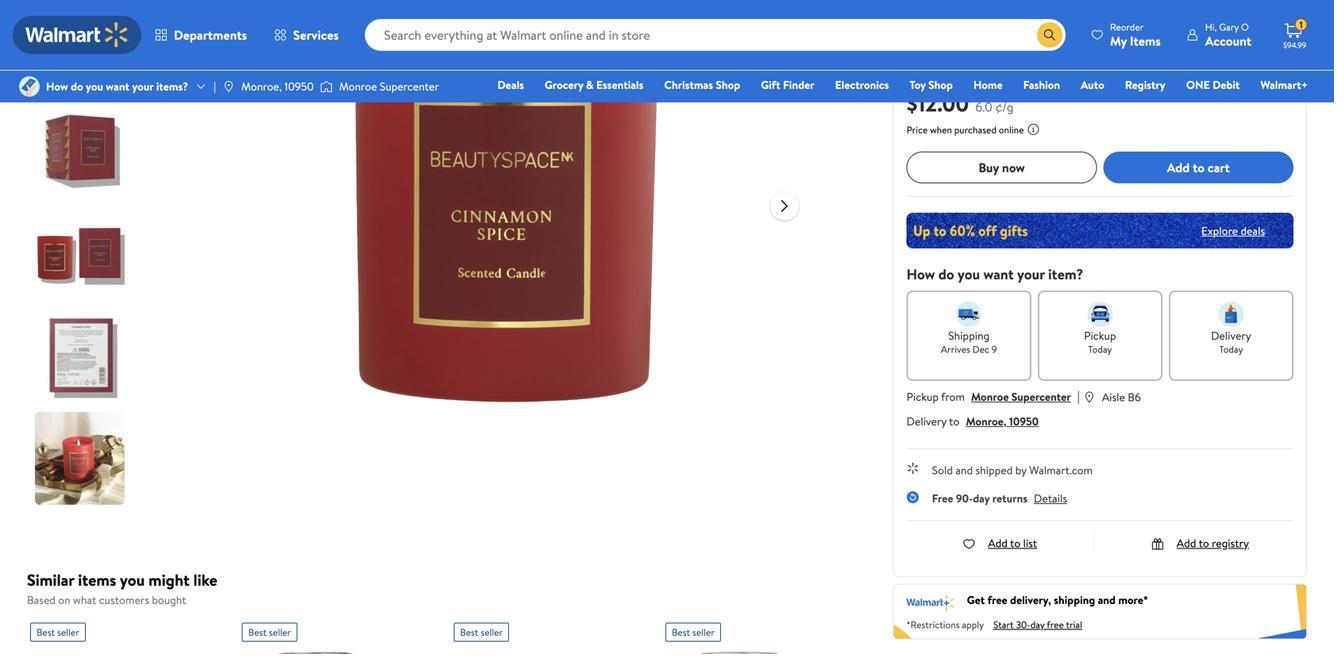 Task type: describe. For each thing, give the bounding box(es) containing it.
to for registry
[[1199, 536, 1210, 551]]

$12.00 6.0 ¢/g
[[907, 88, 1014, 119]]

1 vertical spatial free
[[1047, 618, 1064, 632]]

departments
[[174, 26, 247, 44]]

add to registry
[[1177, 536, 1249, 551]]

want for items?
[[106, 79, 129, 94]]

legal information image
[[1027, 123, 1040, 136]]

shop for christmas shop
[[716, 77, 740, 93]]

mainstays vanilla scented single-wick large glass jar candle, 20 oz image
[[242, 649, 390, 655]]

do for how do you want your items?
[[71, 79, 83, 94]]

$94.99
[[1284, 40, 1307, 50]]

electronics link
[[828, 76, 896, 93]]

beautyspacenk cinnamon spice candle, 200g - image 4 of 5 image
[[35, 310, 128, 403]]

purchased
[[955, 123, 997, 137]]

to for monroe,
[[949, 414, 960, 429]]

gift finder
[[761, 77, 815, 93]]

o
[[1241, 20, 1249, 34]]

essentials
[[596, 77, 644, 93]]

2 best from the left
[[248, 626, 267, 639]]

like
[[193, 569, 217, 591]]

deals link
[[490, 76, 531, 93]]

beautyspacenk cinnamon spice candle, 200g - image 5 of 5 image
[[35, 412, 128, 505]]

*restrictions apply
[[907, 618, 984, 632]]

to for cart
[[1193, 159, 1205, 176]]

cart
[[1208, 159, 1230, 176]]

registry
[[1125, 77, 1166, 93]]

customers
[[99, 593, 149, 608]]

your for item?
[[1018, 265, 1045, 284]]

based
[[27, 593, 56, 608]]

toy shop
[[910, 77, 953, 93]]

apply
[[962, 618, 984, 632]]

when
[[930, 123, 952, 137]]

add to list
[[988, 536, 1038, 551]]

from
[[941, 389, 965, 405]]

aisle b6
[[1102, 390, 1141, 405]]

0 vertical spatial supercenter
[[380, 79, 439, 94]]

shipping
[[949, 328, 990, 344]]

start 30-day free trial
[[994, 618, 1083, 632]]

items
[[78, 569, 116, 591]]

toy shop link
[[903, 76, 960, 93]]

get
[[967, 592, 985, 608]]

2 seller from the left
[[269, 626, 291, 639]]

pickup from monroe supercenter |
[[907, 388, 1080, 405]]

trial
[[1066, 618, 1083, 632]]

shop for toy shop
[[929, 77, 953, 93]]

you for how do you want your items?
[[86, 79, 103, 94]]

returns
[[993, 491, 1028, 506]]

9
[[992, 343, 997, 356]]

deals
[[498, 77, 524, 93]]

intent image for pickup image
[[1088, 302, 1113, 327]]

deals
[[1241, 223, 1265, 239]]

to for list
[[1010, 536, 1021, 551]]

one debit
[[1187, 77, 1240, 93]]

bought
[[152, 593, 186, 608]]

up to sixty percent off deals. shop now. image
[[907, 213, 1294, 249]]

price when purchased online
[[907, 123, 1024, 137]]

finder
[[783, 77, 815, 93]]

more*
[[1119, 592, 1149, 608]]

add to registry button
[[1152, 536, 1249, 551]]

shipping arrives dec 9
[[941, 328, 997, 356]]

start
[[994, 618, 1014, 632]]

beautyspacenk cinnamon spice candle, 200g - image 1 of 5 image
[[35, 2, 128, 95]]

what
[[73, 593, 96, 608]]

you for how do you want your item?
[[958, 265, 980, 284]]

 image for monroe supercenter
[[320, 79, 333, 95]]

online
[[999, 123, 1024, 137]]

fashion link
[[1016, 76, 1068, 93]]

2 best seller from the left
[[248, 626, 291, 639]]

b6
[[1128, 390, 1141, 405]]

account
[[1206, 32, 1252, 50]]

today for pickup
[[1089, 343, 1112, 356]]

1 best seller from the left
[[37, 626, 79, 639]]

beautyspacenk cinnamon spice candle, 200g - image 2 of 5 image
[[35, 105, 128, 198]]

1 best from the left
[[37, 626, 55, 639]]

christmas
[[664, 77, 713, 93]]

grocery & essentials
[[545, 77, 644, 93]]

0 vertical spatial free
[[988, 592, 1008, 608]]

beautyspacenk cinnamon spice candle, 200g
[[907, 48, 1229, 70]]

how do you want your item?
[[907, 265, 1084, 284]]

mainstays warm apple pie scented single-wick large glass jar candle, 20 oz image
[[666, 649, 813, 655]]

1
[[1300, 18, 1303, 32]]

0 vertical spatial and
[[956, 463, 973, 478]]

registry
[[1212, 536, 1249, 551]]

zoom image modal image
[[836, 6, 855, 25]]

3 best seller from the left
[[460, 626, 503, 639]]

0 horizontal spatial |
[[214, 79, 216, 94]]

delivery,
[[1010, 592, 1052, 608]]

christmas shop
[[664, 77, 740, 93]]

day for 30-
[[1031, 618, 1045, 632]]

pickup for pickup today
[[1084, 328, 1116, 344]]

explore deals
[[1202, 223, 1265, 239]]

home
[[974, 77, 1003, 93]]

intent image for shipping image
[[957, 302, 982, 327]]

similar items you might like based on what customers bought
[[27, 569, 217, 608]]

home link
[[967, 76, 1010, 93]]

free
[[932, 491, 954, 506]]

30-
[[1016, 618, 1031, 632]]

similar
[[27, 569, 74, 591]]

&
[[586, 77, 594, 93]]

details
[[1034, 491, 1068, 506]]

¢/g
[[996, 98, 1014, 116]]

monroe, 10950 button
[[966, 414, 1039, 429]]

walmart.com
[[1030, 463, 1093, 478]]

gift finder link
[[754, 76, 822, 93]]

shipped
[[976, 463, 1013, 478]]

auto
[[1081, 77, 1105, 93]]

now
[[1002, 159, 1025, 176]]

free 90-day returns details
[[932, 491, 1068, 506]]

hi, gary o account
[[1206, 20, 1252, 50]]

walmart plus image
[[907, 593, 955, 612]]

beautyspacenk cinnamon spice candle, 200g - image 3 of 5 image
[[35, 207, 128, 300]]

how for how do you want your item?
[[907, 265, 935, 284]]

1 product group from the left
[[242, 617, 419, 655]]

reorder
[[1110, 20, 1144, 34]]

items?
[[156, 79, 188, 94]]

christmas shop link
[[657, 76, 748, 93]]



Task type: vqa. For each thing, say whether or not it's contained in the screenshot.
Cold Brew Coffee
no



Task type: locate. For each thing, give the bounding box(es) containing it.
pickup inside pickup from monroe supercenter |
[[907, 389, 939, 405]]

0 horizontal spatial monroe
[[339, 79, 377, 94]]

today down intent image for delivery
[[1220, 343, 1244, 356]]

add for add to registry
[[1177, 536, 1197, 551]]

shop right christmas
[[716, 77, 740, 93]]

0 vertical spatial how
[[46, 79, 68, 94]]

delivery down intent image for delivery
[[1211, 328, 1252, 344]]

aisle
[[1102, 390, 1125, 405]]

1 vertical spatial monroe,
[[966, 414, 1007, 429]]

1 seller from the left
[[57, 626, 79, 639]]

| left aisle
[[1078, 388, 1080, 405]]

0 horizontal spatial and
[[956, 463, 973, 478]]

to left registry
[[1199, 536, 1210, 551]]

best seller
[[37, 626, 79, 639], [248, 626, 291, 639], [460, 626, 503, 639], [672, 626, 715, 639]]

you up customers
[[120, 569, 145, 591]]

my
[[1110, 32, 1127, 50]]

0 horizontal spatial shop
[[716, 77, 740, 93]]

free right get at right bottom
[[988, 592, 1008, 608]]

you
[[86, 79, 103, 94], [958, 265, 980, 284], [120, 569, 145, 591]]

do
[[71, 79, 83, 94], [939, 265, 955, 284]]

 image right the monroe, 10950
[[320, 79, 333, 95]]

day
[[973, 491, 990, 506], [1031, 618, 1045, 632]]

3 best from the left
[[460, 626, 479, 639]]

0 vertical spatial monroe
[[339, 79, 377, 94]]

sold
[[932, 463, 953, 478]]

1 horizontal spatial monroe
[[971, 389, 1009, 405]]

0 vertical spatial day
[[973, 491, 990, 506]]

0 horizontal spatial day
[[973, 491, 990, 506]]

you up intent image for shipping
[[958, 265, 980, 284]]

2 horizontal spatial  image
[[320, 79, 333, 95]]

and left more*
[[1098, 592, 1116, 608]]

monroe
[[339, 79, 377, 94], [971, 389, 1009, 405]]

0 horizontal spatial 10950
[[285, 79, 314, 94]]

beautyspacenk cinnamon spice candle, 200g image
[[249, 0, 758, 471]]

one
[[1187, 77, 1210, 93]]

walmart+ link
[[1254, 76, 1315, 93]]

1 horizontal spatial monroe,
[[966, 414, 1007, 429]]

monroe,
[[241, 79, 282, 94], [966, 414, 1007, 429]]

shop
[[716, 77, 740, 93], [929, 77, 953, 93]]

2 horizontal spatial you
[[958, 265, 980, 284]]

how for how do you want your items?
[[46, 79, 68, 94]]

4 seller from the left
[[693, 626, 715, 639]]

$12.00
[[907, 88, 969, 119]]

your for items?
[[132, 79, 154, 94]]

delivery to monroe, 10950
[[907, 414, 1039, 429]]

0 horizontal spatial free
[[988, 592, 1008, 608]]

registry link
[[1118, 76, 1173, 93]]

6.0
[[976, 98, 993, 116]]

2 product group from the left
[[666, 617, 843, 655]]

free left trial
[[1047, 618, 1064, 632]]

spice
[[1094, 48, 1132, 70]]

*restrictions
[[907, 618, 960, 632]]

0 horizontal spatial do
[[71, 79, 83, 94]]

0 vertical spatial do
[[71, 79, 83, 94]]

1 vertical spatial your
[[1018, 265, 1045, 284]]

10950 down monroe supercenter button
[[1009, 414, 1039, 429]]

1 vertical spatial do
[[939, 265, 955, 284]]

0 horizontal spatial supercenter
[[380, 79, 439, 94]]

monroe up monroe, 10950 button
[[971, 389, 1009, 405]]

monroe supercenter button
[[971, 389, 1071, 405]]

delivery for today
[[1211, 328, 1252, 344]]

your left "items?"
[[132, 79, 154, 94]]

1 horizontal spatial your
[[1018, 265, 1045, 284]]

to left list
[[1010, 536, 1021, 551]]

2 shop from the left
[[929, 77, 953, 93]]

supercenter inside pickup from monroe supercenter |
[[1012, 389, 1071, 405]]

you down the walmart image
[[86, 79, 103, 94]]

you inside similar items you might like based on what customers bought
[[120, 569, 145, 591]]

add for add to list
[[988, 536, 1008, 551]]

next media item image
[[775, 197, 794, 216]]

arrives
[[941, 343, 971, 356]]

1 horizontal spatial pickup
[[1084, 328, 1116, 344]]

and right sold
[[956, 463, 973, 478]]

departments button
[[141, 16, 261, 54]]

0 vertical spatial you
[[86, 79, 103, 94]]

monroe inside pickup from monroe supercenter |
[[971, 389, 1009, 405]]

items
[[1130, 32, 1161, 50]]

beautyspacenk
[[907, 48, 1016, 70]]

200g
[[1192, 48, 1229, 70]]

add left the "cart"
[[1167, 159, 1190, 176]]

to down the from
[[949, 414, 960, 429]]

and
[[956, 463, 973, 478], [1098, 592, 1116, 608]]

0 horizontal spatial  image
[[19, 76, 40, 97]]

1 horizontal spatial day
[[1031, 618, 1045, 632]]

to
[[1193, 159, 1205, 176], [949, 414, 960, 429], [1010, 536, 1021, 551], [1199, 536, 1210, 551]]

1 horizontal spatial want
[[984, 265, 1014, 284]]

 image for how do you want your items?
[[19, 76, 40, 97]]

item?
[[1049, 265, 1084, 284]]

0 vertical spatial |
[[214, 79, 216, 94]]

0 vertical spatial delivery
[[1211, 328, 1252, 344]]

intent image for delivery image
[[1219, 302, 1244, 327]]

 image
[[19, 76, 40, 97], [320, 79, 333, 95], [222, 80, 235, 93]]

1 vertical spatial day
[[1031, 618, 1045, 632]]

 image for monroe, 10950
[[222, 80, 235, 93]]

fashion
[[1024, 77, 1060, 93]]

shipping
[[1054, 592, 1096, 608]]

1 shop from the left
[[716, 77, 740, 93]]

| right "items?"
[[214, 79, 216, 94]]

want left "items?"
[[106, 79, 129, 94]]

0 horizontal spatial want
[[106, 79, 129, 94]]

buy
[[979, 159, 999, 176]]

want for item?
[[984, 265, 1014, 284]]

candle,
[[1135, 48, 1188, 70]]

shop right toy
[[929, 77, 953, 93]]

1 horizontal spatial delivery
[[1211, 328, 1252, 344]]

 image down the walmart image
[[19, 76, 40, 97]]

day inside get free delivery, shipping and more* banner
[[1031, 618, 1045, 632]]

you for similar items you might like based on what customers bought
[[120, 569, 145, 591]]

2 today from the left
[[1220, 343, 1244, 356]]

buy now button
[[907, 152, 1097, 183]]

cinnamon
[[1020, 48, 1090, 70]]

monroe, down services dropdown button at the top of page
[[241, 79, 282, 94]]

0 horizontal spatial how
[[46, 79, 68, 94]]

1 vertical spatial how
[[907, 265, 935, 284]]

1 horizontal spatial product group
[[666, 617, 843, 655]]

1 vertical spatial and
[[1098, 592, 1116, 608]]

delivery today
[[1211, 328, 1252, 356]]

dec
[[973, 343, 990, 356]]

0 horizontal spatial today
[[1089, 343, 1112, 356]]

delivery for to
[[907, 414, 947, 429]]

today down intent image for pickup
[[1089, 343, 1112, 356]]

90-
[[956, 491, 973, 506]]

seller
[[57, 626, 79, 639], [269, 626, 291, 639], [481, 626, 503, 639], [693, 626, 715, 639]]

today
[[1089, 343, 1112, 356], [1220, 343, 1244, 356]]

pickup left the from
[[907, 389, 939, 405]]

search icon image
[[1044, 29, 1056, 41]]

4 best seller from the left
[[672, 626, 715, 639]]

1 horizontal spatial  image
[[222, 80, 235, 93]]

1 today from the left
[[1089, 343, 1112, 356]]

1 vertical spatial you
[[958, 265, 980, 284]]

1 horizontal spatial do
[[939, 265, 955, 284]]

your left item?
[[1018, 265, 1045, 284]]

2 vertical spatial you
[[120, 569, 145, 591]]

0 horizontal spatial monroe,
[[241, 79, 282, 94]]

walmart image
[[25, 22, 129, 48]]

monroe, down pickup from monroe supercenter |
[[966, 414, 1007, 429]]

explore
[[1202, 223, 1238, 239]]

delivery down the from
[[907, 414, 947, 429]]

1 horizontal spatial shop
[[929, 77, 953, 93]]

pickup
[[1084, 328, 1116, 344], [907, 389, 939, 405]]

1 vertical spatial pickup
[[907, 389, 939, 405]]

services
[[293, 26, 339, 44]]

0 vertical spatial 10950
[[285, 79, 314, 94]]

grocery
[[545, 77, 584, 93]]

add to cart button
[[1104, 152, 1294, 183]]

buy now
[[979, 159, 1025, 176]]

10950 down services dropdown button at the top of page
[[285, 79, 314, 94]]

1 vertical spatial 10950
[[1009, 414, 1039, 429]]

add
[[1167, 159, 1190, 176], [988, 536, 1008, 551], [1177, 536, 1197, 551]]

electronics
[[835, 77, 889, 93]]

monroe down services dropdown button at the top of page
[[339, 79, 377, 94]]

pickup today
[[1084, 328, 1116, 356]]

and inside banner
[[1098, 592, 1116, 608]]

1 horizontal spatial |
[[1078, 388, 1080, 405]]

0 vertical spatial monroe,
[[241, 79, 282, 94]]

1 horizontal spatial supercenter
[[1012, 389, 1071, 405]]

 image left the monroe, 10950
[[222, 80, 235, 93]]

to inside button
[[1193, 159, 1205, 176]]

1 horizontal spatial 10950
[[1009, 414, 1039, 429]]

do up shipping
[[939, 265, 955, 284]]

walmart+
[[1261, 77, 1308, 93]]

add for add to cart
[[1167, 159, 1190, 176]]

one debit link
[[1179, 76, 1247, 93]]

might
[[149, 569, 190, 591]]

to left the "cart"
[[1193, 159, 1205, 176]]

1 vertical spatial delivery
[[907, 414, 947, 429]]

today for delivery
[[1220, 343, 1244, 356]]

do for how do you want your item?
[[939, 265, 955, 284]]

do down the walmart image
[[71, 79, 83, 94]]

day for 90-
[[973, 491, 990, 506]]

3 seller from the left
[[481, 626, 503, 639]]

pickup down intent image for pickup
[[1084, 328, 1116, 344]]

0 horizontal spatial your
[[132, 79, 154, 94]]

0 vertical spatial your
[[132, 79, 154, 94]]

day down delivery,
[[1031, 618, 1045, 632]]

add left list
[[988, 536, 1008, 551]]

1 vertical spatial want
[[984, 265, 1014, 284]]

0 vertical spatial pickup
[[1084, 328, 1116, 344]]

0 vertical spatial want
[[106, 79, 129, 94]]

on
[[58, 593, 70, 608]]

1 horizontal spatial and
[[1098, 592, 1116, 608]]

monroe supercenter
[[339, 79, 439, 94]]

by
[[1016, 463, 1027, 478]]

0 horizontal spatial you
[[86, 79, 103, 94]]

auto link
[[1074, 76, 1112, 93]]

get free delivery, shipping and more* banner
[[893, 584, 1308, 640]]

today inside delivery today
[[1220, 343, 1244, 356]]

list
[[1024, 536, 1038, 551]]

1 horizontal spatial today
[[1220, 343, 1244, 356]]

1 vertical spatial monroe
[[971, 389, 1009, 405]]

4 best from the left
[[672, 626, 690, 639]]

add left registry
[[1177, 536, 1197, 551]]

explore deals link
[[1195, 217, 1272, 245]]

1 vertical spatial |
[[1078, 388, 1080, 405]]

product group
[[242, 617, 419, 655], [666, 617, 843, 655]]

0 horizontal spatial delivery
[[907, 414, 947, 429]]

Walmart Site-Wide search field
[[365, 19, 1066, 51]]

0 horizontal spatial pickup
[[907, 389, 939, 405]]

pickup for pickup from monroe supercenter |
[[907, 389, 939, 405]]

add to cart
[[1167, 159, 1230, 176]]

1 horizontal spatial how
[[907, 265, 935, 284]]

0 horizontal spatial product group
[[242, 617, 419, 655]]

toy
[[910, 77, 926, 93]]

add to list button
[[963, 536, 1038, 551]]

want
[[106, 79, 129, 94], [984, 265, 1014, 284]]

add inside button
[[1167, 159, 1190, 176]]

Search search field
[[365, 19, 1066, 51]]

day left returns on the right bottom of page
[[973, 491, 990, 506]]

want left item?
[[984, 265, 1014, 284]]

1 vertical spatial supercenter
[[1012, 389, 1071, 405]]

today inside the pickup today
[[1089, 343, 1112, 356]]

gift
[[761, 77, 781, 93]]

grocery & essentials link
[[538, 76, 651, 93]]

1 horizontal spatial you
[[120, 569, 145, 591]]

1 horizontal spatial free
[[1047, 618, 1064, 632]]



